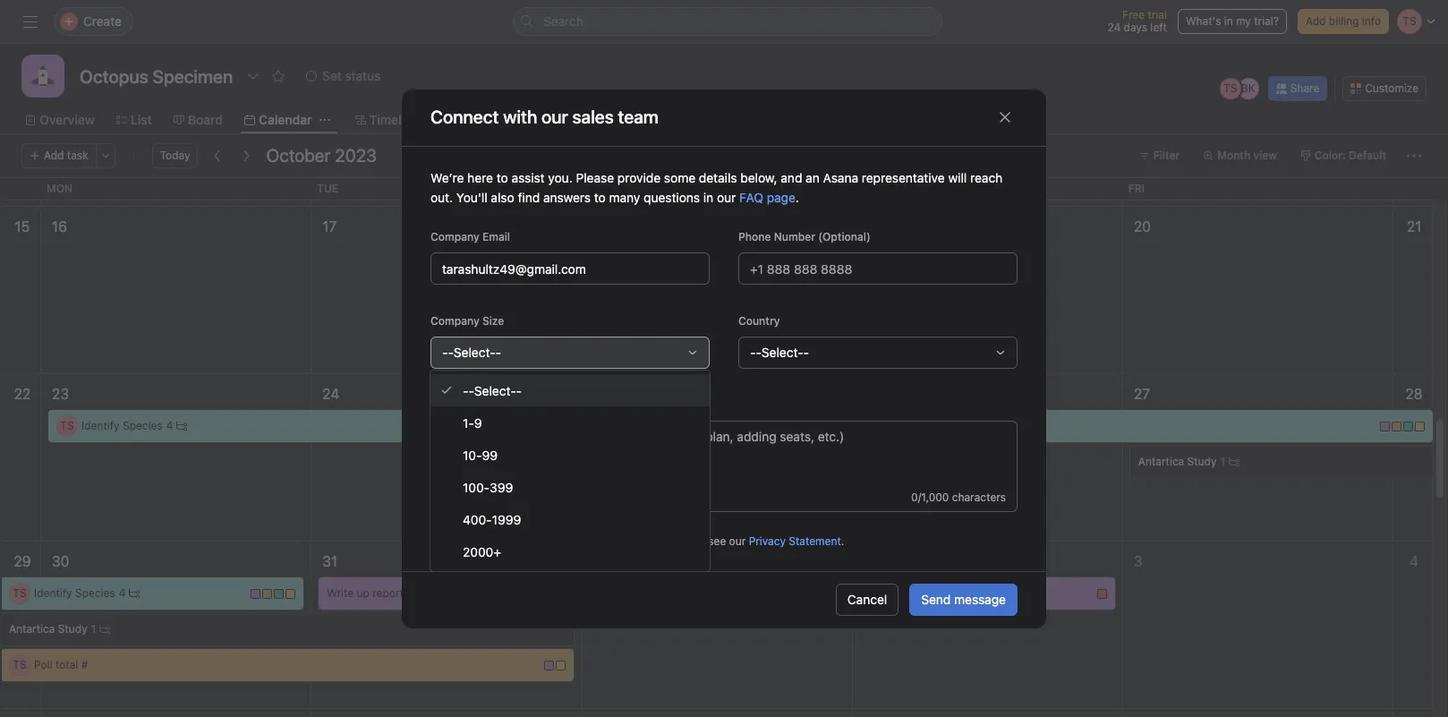 Task type: vqa. For each thing, say whether or not it's contained in the screenshot.
Email address
no



Task type: describe. For each thing, give the bounding box(es) containing it.
task
[[67, 149, 88, 162]]

asana inside we're here to assist you. please provide some details below, and an asana representative will reach out. you'll also find answers to many questions in our
[[823, 170, 859, 185]]

country
[[739, 314, 780, 327]]

24 inside free trial 24 days left
[[1108, 21, 1121, 34]]

what's in my trial? button
[[1178, 9, 1288, 34]]

17
[[323, 218, 337, 235]]

name@company.com text field
[[431, 252, 710, 284]]

your
[[619, 534, 642, 548]]

3
[[1134, 553, 1143, 570]]

31
[[323, 553, 338, 570]]

november
[[593, 553, 660, 570]]

phone number (optional)
[[739, 230, 871, 243]]

1 vertical spatial .
[[842, 534, 845, 548]]

1 horizontal spatial identify
[[81, 419, 120, 433]]

details
[[699, 170, 738, 185]]

search list box
[[513, 7, 943, 36]]

bk
[[1242, 81, 1256, 95]]

15
[[15, 218, 30, 235]]

ts down 29
[[13, 587, 27, 600]]

information,
[[645, 534, 706, 548]]

trial
[[1148, 8, 1168, 21]]

--select-- link
[[431, 374, 710, 407]]

0 horizontal spatial .
[[796, 189, 800, 205]]

discuss?
[[550, 398, 596, 411]]

add task
[[44, 149, 88, 162]]

below,
[[741, 170, 778, 185]]

days
[[1124, 21, 1148, 34]]

(optional)
[[819, 230, 871, 243]]

leftcount image
[[177, 421, 187, 432]]

left
[[1151, 21, 1168, 34]]

what
[[431, 398, 458, 411]]

you
[[495, 398, 513, 411]]

total
[[55, 658, 78, 672]]

400-1999
[[463, 512, 521, 527]]

also
[[491, 189, 515, 205]]

fri
[[1129, 182, 1146, 195]]

antartica study for 27
[[1139, 455, 1217, 468]]

1 --select-- button from the left
[[431, 336, 710, 368]]

add billing info
[[1306, 14, 1382, 28]]

please
[[576, 170, 614, 185]]

you'll
[[457, 189, 488, 205]]

29
[[14, 553, 31, 570]]

next month image
[[239, 149, 254, 163]]

we're here to assist you. please provide some details below, and an asana representative will reach out. you'll also find answers to many questions in our
[[431, 170, 1003, 205]]

10-
[[463, 447, 482, 463]]

and
[[781, 170, 803, 185]]

23
[[52, 386, 69, 402]]

about
[[503, 534, 532, 548]]

my
[[1237, 14, 1252, 28]]

ts down "23"
[[60, 419, 74, 433]]

like
[[516, 398, 534, 411]]

share button
[[1269, 76, 1328, 101]]

thu
[[858, 182, 881, 195]]

#
[[81, 658, 88, 672]]

size
[[483, 314, 504, 327]]

1 vertical spatial identify species
[[34, 587, 115, 600]]

statement
[[789, 534, 842, 548]]

send message button
[[910, 584, 1018, 616]]

antartica for 30
[[9, 622, 55, 636]]

connect with our sales team
[[431, 107, 659, 127]]

mon
[[47, 182, 73, 195]]

1 for 30
[[91, 622, 96, 636]]

we're
[[431, 170, 464, 185]]

2000+ link
[[431, 536, 710, 568]]

cancel button
[[836, 584, 899, 616]]

1 vertical spatial 1
[[664, 553, 670, 570]]

0 vertical spatial to
[[497, 170, 508, 185]]

1999
[[492, 512, 521, 527]]

add for add billing info
[[1306, 14, 1327, 28]]

poll
[[34, 658, 52, 672]]

timeline link
[[355, 110, 419, 130]]

sales team
[[573, 107, 659, 127]]

november 1
[[593, 553, 670, 570]]

an
[[806, 170, 820, 185]]

22
[[14, 386, 31, 402]]

100-399 link
[[431, 471, 710, 503]]

21
[[1408, 218, 1422, 235]]

october 2023
[[266, 145, 377, 166]]

with
[[503, 107, 538, 127]]

add to starred image
[[272, 69, 286, 83]]

trial?
[[1255, 14, 1280, 28]]

100-399
[[463, 480, 513, 495]]

free trial 24 days left
[[1108, 8, 1168, 34]]

timeline
[[369, 112, 419, 127]]

many
[[609, 189, 641, 205]]

here
[[468, 170, 493, 185]]

leftcount image for 30
[[100, 624, 110, 635]]

0 vertical spatial our
[[542, 107, 568, 127]]

ts left bk
[[1224, 81, 1238, 95]]

characters
[[953, 490, 1007, 504]]

find
[[518, 189, 540, 205]]

leftcount image for 27
[[1230, 457, 1240, 467]]

28
[[1406, 386, 1424, 402]]

100-
[[463, 480, 490, 495]]

+1 888 888 8888 text field
[[739, 252, 1018, 284]]

0/1,000
[[912, 490, 950, 504]]

2 horizontal spatial 4
[[1410, 553, 1419, 570]]

search button
[[513, 7, 943, 36]]

--select-- inside --select-- link
[[463, 383, 522, 398]]

2
[[864, 553, 872, 570]]

10-99
[[463, 447, 498, 463]]

1-9
[[463, 415, 482, 430]]

study for 30
[[58, 622, 87, 636]]

messages link
[[633, 110, 707, 130]]

in inside button
[[1225, 14, 1234, 28]]



Task type: locate. For each thing, give the bounding box(es) containing it.
billing
[[1330, 14, 1360, 28]]

1 vertical spatial 4
[[1410, 553, 1419, 570]]

provide
[[618, 170, 661, 185]]

add left billing
[[1306, 14, 1327, 28]]

identify down 30
[[34, 587, 72, 600]]

2 horizontal spatial 1
[[1221, 455, 1226, 468]]

1 company from the top
[[431, 230, 480, 243]]

. up cancel button
[[842, 534, 845, 548]]

identify
[[81, 419, 120, 433], [34, 587, 72, 600]]

2 vertical spatial to
[[537, 398, 548, 411]]

1 vertical spatial in
[[704, 189, 714, 205]]

1 vertical spatial antartica study
[[9, 622, 87, 636]]

1 horizontal spatial leftcount image
[[129, 588, 140, 599]]

dashboard
[[547, 112, 611, 127]]

1 vertical spatial our
[[717, 189, 736, 205]]

some
[[664, 170, 696, 185]]

species for leftcount image
[[123, 419, 163, 433]]

antartica study down "27"
[[1139, 455, 1217, 468]]

privacy statement link
[[749, 534, 842, 548]]

our inside we're here to assist you. please provide some details below, and an asana representative will reach out. you'll also find answers to many questions in our
[[717, 189, 736, 205]]

0 horizontal spatial 4
[[119, 587, 126, 600]]

. down and on the top right of the page
[[796, 189, 800, 205]]

1 vertical spatial study
[[58, 622, 87, 636]]

antartica down "27"
[[1139, 455, 1185, 468]]

0 vertical spatial 1
[[1221, 455, 1226, 468]]

in left my
[[1225, 14, 1234, 28]]

page
[[767, 189, 796, 205]]

select- for 1st --select-- dropdown button
[[454, 344, 496, 360]]

0 vertical spatial asana
[[823, 170, 859, 185]]

1 vertical spatial company
[[431, 314, 480, 327]]

our down details
[[717, 189, 736, 205]]

send message
[[922, 592, 1007, 607]]

number
[[774, 230, 816, 243]]

antartica study up the poll
[[9, 622, 87, 636]]

--select-- up 9
[[463, 383, 522, 398]]

0 horizontal spatial species
[[75, 587, 115, 600]]

0 vertical spatial company
[[431, 230, 480, 243]]

1 horizontal spatial 1
[[664, 553, 670, 570]]

0 vertical spatial antartica
[[1139, 455, 1185, 468]]

1-9 link
[[431, 407, 710, 439]]

0 horizontal spatial 1
[[91, 622, 96, 636]]

assist
[[512, 170, 545, 185]]

0 vertical spatial in
[[1225, 14, 1234, 28]]

2 horizontal spatial to
[[594, 189, 606, 205]]

0 horizontal spatial leftcount image
[[100, 624, 110, 635]]

dashboard link
[[532, 110, 611, 130]]

add for add task
[[44, 149, 64, 162]]

write up report
[[327, 587, 404, 600]]

you.
[[548, 170, 573, 185]]

asana right an at right top
[[823, 170, 859, 185]]

--select-- down company size
[[442, 344, 502, 360]]

our right see
[[729, 534, 746, 548]]

today
[[160, 149, 190, 162]]

1-
[[463, 415, 474, 430]]

0 horizontal spatial to
[[497, 170, 508, 185]]

400-1999 link
[[431, 503, 710, 536]]

species
[[123, 419, 163, 433], [75, 587, 115, 600]]

antartica up the poll
[[9, 622, 55, 636]]

2 --select-- button from the left
[[739, 336, 1018, 368]]

identify left leftcount image
[[81, 419, 120, 433]]

1 horizontal spatial antartica
[[1139, 455, 1185, 468]]

email
[[483, 230, 510, 243]]

16
[[52, 218, 67, 235]]

2023
[[335, 145, 377, 166]]

close this dialog image
[[998, 110, 1013, 124]]

connect with our sales team dialog
[[402, 89, 1047, 628]]

to down please
[[594, 189, 606, 205]]

1 vertical spatial antartica
[[9, 622, 55, 636]]

--select-- button down +1 888 888 8888 text field
[[739, 336, 1018, 368]]

1 horizontal spatial 4
[[166, 419, 173, 433]]

1 vertical spatial leftcount image
[[129, 588, 140, 599]]

species for middle leftcount icon
[[75, 587, 115, 600]]

rocket image
[[32, 65, 54, 87]]

board link
[[174, 110, 223, 130]]

uses
[[593, 534, 616, 548]]

what's in my trial?
[[1186, 14, 1280, 28]]

0 vertical spatial .
[[796, 189, 800, 205]]

1 vertical spatial to
[[594, 189, 606, 205]]

1 vertical spatial species
[[75, 587, 115, 600]]

board
[[188, 112, 223, 127]]

in inside we're here to assist you. please provide some details below, and an asana representative will reach out. you'll also find answers to many questions in our
[[704, 189, 714, 205]]

399
[[490, 480, 513, 495]]

1 horizontal spatial asana
[[823, 170, 859, 185]]

privacy
[[749, 534, 786, 548]]

2 company from the top
[[431, 314, 480, 327]]

0 vertical spatial 4
[[166, 419, 173, 433]]

0 vertical spatial add
[[1306, 14, 1327, 28]]

to right like
[[537, 398, 548, 411]]

1 vertical spatial 24
[[323, 386, 340, 402]]

to up also
[[497, 170, 508, 185]]

2 vertical spatial our
[[729, 534, 746, 548]]

antartica study
[[1139, 455, 1217, 468], [9, 622, 87, 636]]

faq page link
[[740, 189, 796, 205]]

0 horizontal spatial antartica study
[[9, 622, 87, 636]]

99
[[482, 447, 498, 463]]

0 vertical spatial study
[[1188, 455, 1217, 468]]

2 horizontal spatial leftcount image
[[1230, 457, 1240, 467]]

previous month image
[[211, 149, 225, 163]]

0 horizontal spatial antartica
[[9, 622, 55, 636]]

27
[[1134, 386, 1151, 402]]

company left the size
[[431, 314, 480, 327]]

.
[[796, 189, 800, 205], [842, 534, 845, 548]]

in down details
[[704, 189, 714, 205]]

workflow link
[[441, 110, 511, 130]]

calendar
[[259, 112, 312, 127]]

overview link
[[25, 110, 95, 130]]

select- down company size
[[454, 344, 496, 360]]

25
[[597, 386, 614, 402]]

1 horizontal spatial 24
[[1108, 21, 1121, 34]]

1 horizontal spatial species
[[123, 419, 163, 433]]

out.
[[431, 189, 453, 205]]

today button
[[152, 143, 198, 168]]

overview
[[39, 112, 95, 127]]

representative
[[862, 170, 945, 185]]

species up the #
[[75, 587, 115, 600]]

how
[[535, 534, 556, 548]]

2 vertical spatial 1
[[91, 622, 96, 636]]

1 horizontal spatial add
[[1306, 14, 1327, 28]]

0 vertical spatial antartica study
[[1139, 455, 1217, 468]]

10-99 link
[[431, 439, 710, 471]]

0 vertical spatial leftcount image
[[1230, 457, 1240, 467]]

antartica
[[1139, 455, 1185, 468], [9, 622, 55, 636]]

select- up 9
[[475, 383, 516, 398]]

species left leftcount image
[[123, 419, 163, 433]]

0 vertical spatial 24
[[1108, 21, 1121, 34]]

connect
[[431, 107, 499, 127]]

calendar link
[[244, 110, 312, 130]]

None text field
[[75, 60, 237, 92]]

9
[[474, 415, 482, 430]]

faq
[[740, 189, 764, 205]]

1 vertical spatial add
[[44, 149, 64, 162]]

0 vertical spatial species
[[123, 419, 163, 433]]

antartica study for 30
[[9, 622, 87, 636]]

0 horizontal spatial --select-- button
[[431, 336, 710, 368]]

1 horizontal spatial study
[[1188, 455, 1217, 468]]

0/1,000 characters
[[912, 490, 1007, 504]]

up
[[357, 587, 370, 600]]

add left task
[[44, 149, 64, 162]]

company for company size
[[431, 314, 480, 327]]

study for 27
[[1188, 455, 1217, 468]]

1 horizontal spatial .
[[842, 534, 845, 548]]

company left email on the left top of the page
[[431, 230, 480, 243]]

1 horizontal spatial antartica study
[[1139, 455, 1217, 468]]

1 for 27
[[1221, 455, 1226, 468]]

0 horizontal spatial add
[[44, 149, 64, 162]]

1 horizontal spatial to
[[537, 398, 548, 411]]

0 horizontal spatial identify
[[34, 587, 72, 600]]

ts left the poll
[[13, 658, 27, 672]]

1 vertical spatial asana
[[559, 534, 590, 548]]

--select-- button up --select-- link
[[431, 336, 710, 368]]

1 vertical spatial identify
[[34, 587, 72, 600]]

company
[[431, 230, 480, 243], [431, 314, 480, 327]]

info
[[1363, 14, 1382, 28]]

asana right "how"
[[559, 534, 590, 548]]

0 horizontal spatial in
[[704, 189, 714, 205]]

what's
[[1186, 14, 1222, 28]]

0 horizontal spatial asana
[[559, 534, 590, 548]]

--select-- down country
[[750, 344, 810, 360]]

20
[[1134, 218, 1152, 235]]

0 vertical spatial identify species
[[81, 419, 163, 433]]

2 vertical spatial leftcount image
[[100, 624, 110, 635]]

company for company email
[[431, 230, 480, 243]]

company email
[[431, 230, 510, 243]]

1 horizontal spatial in
[[1225, 14, 1234, 28]]

0 vertical spatial identify
[[81, 419, 120, 433]]

30
[[52, 553, 69, 570]]

identify species down 30
[[34, 587, 115, 600]]

our right with
[[542, 107, 568, 127]]

leftcount image
[[1230, 457, 1240, 467], [129, 588, 140, 599], [100, 624, 110, 635]]

would
[[461, 398, 492, 411]]

messages
[[647, 112, 707, 127]]

tue
[[317, 182, 339, 195]]

2 vertical spatial 4
[[119, 587, 126, 600]]

19
[[864, 218, 879, 235]]

poll total #
[[34, 658, 88, 672]]

send
[[922, 592, 951, 607]]

2000+
[[463, 544, 501, 559]]

antartica for 27
[[1139, 455, 1185, 468]]

1 horizontal spatial --select-- button
[[739, 336, 1018, 368]]

select- down country
[[762, 344, 804, 360]]

select- for 1st --select-- dropdown button from the right
[[762, 344, 804, 360]]

what would you like to discuss?
[[431, 398, 596, 411]]

identify species left leftcount image
[[81, 419, 163, 433]]

-
[[442, 344, 448, 360], [448, 344, 454, 360], [496, 344, 502, 360], [750, 344, 756, 360], [756, 344, 762, 360], [804, 344, 810, 360], [463, 383, 469, 398], [469, 383, 475, 398], [516, 383, 522, 398]]

0 horizontal spatial 24
[[323, 386, 340, 402]]

wed
[[588, 182, 613, 195]]

0/1,000 characters text field
[[442, 427, 1007, 489]]

0 horizontal spatial study
[[58, 622, 87, 636]]

learn
[[446, 534, 471, 548]]

add task button
[[21, 143, 96, 168]]



